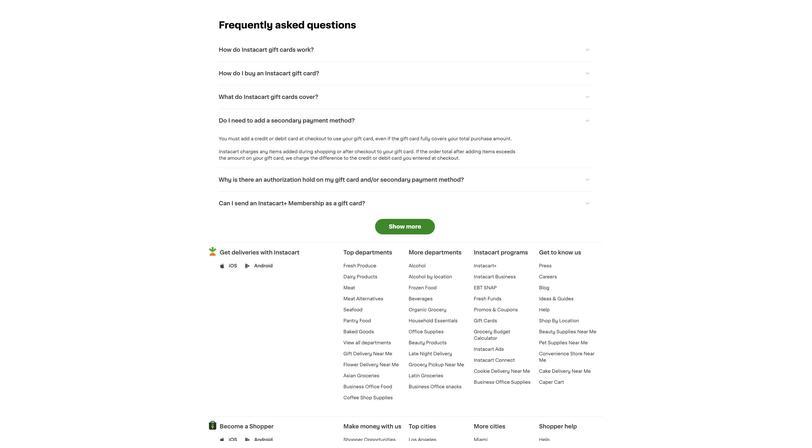 Task type: describe. For each thing, give the bounding box(es) containing it.
calculator
[[474, 336, 498, 341]]

add inside you must add a credit or debit card at checkout to use your gift card, even if the gift card fully covers your total purchase amount. instacart charges any items added during shopping or after checkout to your gift card. if the order total after adding items exceeds the amount on your gift card, we charge the difference to the credit or debit card you entered at checkout.
[[241, 137, 250, 141]]

1 shopper from the left
[[250, 424, 274, 430]]

office for business office snacks
[[431, 385, 445, 389]]

make
[[344, 424, 359, 430]]

gift up card. at the top of the page
[[401, 137, 408, 141]]

ebt snap link
[[474, 286, 497, 290]]

0 vertical spatial an
[[257, 71, 264, 76]]

frozen food
[[409, 286, 437, 290]]

with for money
[[381, 424, 394, 430]]

instacart ads link
[[474, 347, 504, 352]]

covers
[[432, 137, 447, 141]]

1 horizontal spatial grocery
[[428, 308, 447, 312]]

office supplies
[[409, 330, 444, 334]]

your right covers
[[448, 137, 458, 141]]

meat link
[[344, 286, 355, 290]]

household
[[409, 319, 434, 323]]

coupons
[[498, 308, 518, 312]]

supplies down cookie delivery near me
[[511, 380, 531, 385]]

0 vertical spatial shop
[[539, 319, 551, 323]]

products for dairy products
[[357, 275, 378, 279]]

top for top cities
[[409, 424, 419, 430]]

store
[[571, 352, 583, 356]]

& for ideas
[[553, 297, 557, 301]]

get deliveries with instacart
[[220, 250, 300, 255]]

1 after from the left
[[343, 150, 354, 154]]

instacart connect
[[474, 358, 515, 363]]

2 items from the left
[[483, 150, 495, 154]]

do i need to add a secondary payment method?
[[219, 118, 355, 123]]

business office snacks
[[409, 385, 462, 389]]

& for promos
[[493, 308, 496, 312]]

convenience store near me
[[539, 352, 595, 363]]

beauty for beauty supplies near me
[[539, 330, 556, 334]]

gift for gift cards
[[474, 319, 483, 323]]

guides
[[558, 297, 574, 301]]

near for cake delivery near me
[[572, 369, 583, 374]]

ebt
[[474, 286, 483, 290]]

late night delivery link
[[409, 352, 452, 356]]

checkout.
[[438, 156, 460, 161]]

your right use
[[343, 137, 353, 141]]

goods
[[359, 330, 374, 334]]

gift right my
[[335, 177, 345, 183]]

blog
[[539, 286, 550, 290]]

beverages link
[[409, 297, 433, 301]]

delivery for top
[[360, 363, 379, 367]]

me for pet supplies near me
[[581, 341, 588, 345]]

ideas
[[539, 297, 552, 301]]

card? inside how do i buy an instacart gift card? dropdown button
[[303, 71, 319, 76]]

cookie
[[474, 369, 490, 374]]

1 ios app store logo image from the top
[[220, 264, 225, 269]]

to down even
[[377, 150, 382, 154]]

organic grocery link
[[409, 308, 447, 312]]

frozen food link
[[409, 286, 437, 290]]

seafood
[[344, 308, 363, 312]]

departments for top departments
[[356, 250, 393, 255]]

charge
[[294, 156, 310, 161]]

send
[[235, 201, 249, 206]]

how for how do i buy an instacart gift card?
[[219, 71, 232, 76]]

beauty products link
[[409, 341, 447, 345]]

2 horizontal spatial i
[[242, 71, 244, 76]]

grocery pickup near me link
[[409, 363, 464, 367]]

office for business office food
[[365, 385, 380, 389]]

late night delivery
[[409, 352, 452, 356]]

to inside dropdown button
[[247, 118, 253, 123]]

delivery for instacart
[[491, 369, 510, 374]]

near for pet supplies near me
[[569, 341, 580, 345]]

me for gift delivery near me
[[385, 352, 393, 356]]

do for how do i buy an instacart gift card?
[[233, 71, 240, 76]]

pet supplies near me link
[[539, 341, 588, 345]]

add inside dropdown button
[[254, 118, 265, 123]]

me for cake delivery near me
[[584, 369, 591, 374]]

what
[[219, 95, 234, 100]]

android
[[254, 264, 273, 268]]

near for cookie delivery near me
[[511, 369, 522, 374]]

departments for more departments
[[425, 250, 462, 255]]

pantry
[[344, 319, 359, 323]]

1 vertical spatial payment
[[412, 177, 438, 183]]

meat for meat alternatives
[[344, 297, 355, 301]]

departments up gift delivery near me link
[[362, 341, 391, 345]]

more for more cities
[[474, 424, 489, 430]]

baked
[[344, 330, 358, 334]]

organic
[[409, 308, 427, 312]]

questions
[[307, 20, 356, 30]]

me for cookie delivery near me
[[523, 369, 530, 374]]

work?
[[297, 47, 314, 53]]

and/or
[[361, 177, 379, 183]]

2 android play store logo image from the top
[[245, 438, 250, 441]]

is
[[233, 177, 238, 183]]

2 horizontal spatial or
[[373, 156, 378, 161]]

charges
[[240, 150, 259, 154]]

location
[[434, 275, 453, 279]]

meat for meat link
[[344, 286, 355, 290]]

business office snacks link
[[409, 385, 462, 389]]

household essentials link
[[409, 319, 458, 323]]

i for need
[[228, 118, 230, 123]]

a right become at the left bottom of the page
[[245, 424, 248, 430]]

android link
[[254, 263, 273, 269]]

to right difference
[[344, 156, 349, 161]]

cake delivery near me
[[539, 369, 591, 374]]

make money with us
[[344, 424, 402, 430]]

a inside "can i send an instacart+ membership as a gift card?" 'dropdown button'
[[334, 201, 337, 206]]

food for frozen food
[[425, 286, 437, 290]]

press
[[539, 264, 552, 268]]

instacart business
[[474, 275, 516, 279]]

secondary inside do i need to add a secondary payment method? dropdown button
[[271, 118, 302, 123]]

how do i buy an instacart gift card?
[[219, 71, 319, 76]]

view
[[344, 341, 354, 345]]

do for what do instacart gift cards cover?
[[235, 95, 243, 100]]

instacart shopper app logo image for become
[[207, 420, 218, 431]]

grocery budget calculator
[[474, 330, 511, 341]]

alternatives
[[357, 297, 384, 301]]

delivery up grocery pickup near me
[[434, 352, 452, 356]]

blog link
[[539, 286, 550, 290]]

groceries for top
[[357, 374, 380, 378]]

me for grocery pickup near me
[[457, 363, 464, 367]]

1 horizontal spatial at
[[432, 156, 436, 161]]

beauty supplies near me link
[[539, 330, 597, 334]]

i for send
[[232, 201, 233, 206]]

show more
[[389, 224, 422, 230]]

me for flower delivery near me
[[392, 363, 399, 367]]

0 horizontal spatial debit
[[275, 137, 287, 141]]

if
[[388, 137, 391, 141]]

coffee shop supplies
[[344, 396, 393, 400]]

cover?
[[299, 95, 318, 100]]

gift down how do i buy an instacart gift card? on the top left of the page
[[271, 95, 281, 100]]

1 horizontal spatial or
[[337, 150, 342, 154]]

1 items from the left
[[269, 150, 282, 154]]

there
[[239, 177, 254, 183]]

difference
[[319, 156, 343, 161]]

cookie delivery near me link
[[474, 369, 530, 374]]

promos
[[474, 308, 492, 312]]

1 vertical spatial total
[[442, 150, 453, 154]]

can
[[219, 201, 230, 206]]

1 vertical spatial shop
[[361, 396, 372, 400]]

instacart shopper app logo image for get
[[207, 246, 218, 257]]

0 vertical spatial or
[[269, 137, 274, 141]]

0 horizontal spatial checkout
[[305, 137, 326, 141]]

instacart+ inside 'dropdown button'
[[258, 201, 287, 206]]

0 horizontal spatial payment
[[303, 118, 328, 123]]

grocery for grocery budget calculator
[[474, 330, 493, 334]]

delivery down view all departments link
[[353, 352, 372, 356]]

card inside dropdown button
[[347, 177, 359, 183]]

as
[[326, 201, 332, 206]]

your down if
[[383, 150, 394, 154]]

need
[[232, 118, 246, 123]]

do for how do instacart gift cards work?
[[233, 47, 240, 53]]

instacart+ link
[[474, 264, 497, 268]]

view all departments link
[[344, 341, 391, 345]]

0 horizontal spatial card,
[[273, 156, 285, 161]]

can i send an instacart+ membership as a gift card? button
[[219, 192, 592, 215]]

near for gift delivery near me
[[373, 352, 384, 356]]

late
[[409, 352, 419, 356]]

business office food
[[344, 385, 393, 389]]

us for make money with us
[[395, 424, 402, 430]]

cake delivery near me link
[[539, 369, 591, 374]]

gift down work?
[[292, 71, 302, 76]]

get for get deliveries with instacart
[[220, 250, 230, 255]]

groceries for more
[[421, 374, 444, 378]]

get for get to know us
[[539, 250, 550, 255]]

amount.
[[493, 137, 512, 141]]

near for grocery pickup near me
[[445, 363, 456, 367]]

more cities
[[474, 424, 506, 430]]

even
[[376, 137, 387, 141]]

baked goods link
[[344, 330, 374, 334]]

top for top departments
[[344, 250, 354, 255]]

1 horizontal spatial total
[[460, 137, 470, 141]]

your down any
[[253, 156, 263, 161]]

card? inside "can i send an instacart+ membership as a gift card?" 'dropdown button'
[[349, 201, 365, 206]]

how do i buy an instacart gift card? button
[[219, 62, 592, 85]]

gift down any
[[265, 156, 272, 161]]

card left 'you'
[[392, 156, 402, 161]]

deliveries
[[232, 250, 259, 255]]

fresh produce
[[344, 264, 377, 268]]

any
[[260, 150, 268, 154]]

business up snap
[[496, 275, 516, 279]]



Task type: locate. For each thing, give the bounding box(es) containing it.
near
[[578, 330, 588, 334], [569, 341, 580, 345], [373, 352, 384, 356], [584, 352, 595, 356], [380, 363, 391, 367], [445, 363, 456, 367], [511, 369, 522, 374], [572, 369, 583, 374]]

supplies down business office food link on the bottom of page
[[374, 396, 393, 400]]

cards
[[484, 319, 497, 323]]

1 horizontal spatial instacart+
[[474, 264, 497, 268]]

1 horizontal spatial items
[[483, 150, 495, 154]]

departments up produce
[[356, 250, 393, 255]]

groceries up business office food link on the bottom of page
[[357, 374, 380, 378]]

gift right the as
[[338, 201, 348, 206]]

0 vertical spatial credit
[[255, 137, 268, 141]]

caper cart link
[[539, 380, 564, 385]]

alcohol down alcohol link
[[409, 275, 426, 279]]

during
[[299, 150, 313, 154]]

1 horizontal spatial add
[[254, 118, 265, 123]]

1 horizontal spatial more
[[474, 424, 489, 430]]

payment down cover?
[[303, 118, 328, 123]]

0 horizontal spatial fresh
[[344, 264, 356, 268]]

grocery
[[428, 308, 447, 312], [474, 330, 493, 334], [409, 363, 428, 367]]

business down latin
[[409, 385, 430, 389]]

ios app store logo image
[[220, 264, 225, 269], [220, 438, 225, 441]]

on inside you must add a credit or debit card at checkout to use your gift card, even if the gift card fully covers your total purchase amount. instacart charges any items added during shopping or after checkout to your gift card. if the order total after adding items exceeds the amount on your gift card, we charge the difference to the credit or debit card you entered at checkout.
[[246, 156, 252, 161]]

1 vertical spatial checkout
[[355, 150, 376, 154]]

show more button
[[375, 219, 435, 235]]

business for business office supplies
[[474, 380, 495, 385]]

asked
[[275, 20, 305, 30]]

2 get from the left
[[539, 250, 550, 255]]

1 horizontal spatial credit
[[359, 156, 372, 161]]

0 vertical spatial at
[[299, 137, 304, 141]]

we
[[286, 156, 293, 161]]

products down produce
[[357, 275, 378, 279]]

fresh funds
[[474, 297, 502, 301]]

business up coffee
[[344, 385, 364, 389]]

1 instacart shopper app logo image from the top
[[207, 246, 218, 257]]

1 vertical spatial beauty
[[409, 341, 425, 345]]

supplies for beauty
[[557, 330, 576, 334]]

or down even
[[373, 156, 378, 161]]

fresh down ebt
[[474, 297, 487, 301]]

shopper
[[250, 424, 274, 430], [539, 424, 564, 430]]

1 horizontal spatial with
[[381, 424, 394, 430]]

pantry food
[[344, 319, 371, 323]]

with
[[261, 250, 273, 255], [381, 424, 394, 430]]

1 horizontal spatial card,
[[363, 137, 374, 141]]

food for pantry food
[[360, 319, 371, 323]]

1 horizontal spatial &
[[553, 297, 557, 301]]

fresh
[[344, 264, 356, 268], [474, 297, 487, 301]]

0 horizontal spatial total
[[442, 150, 453, 154]]

secondary down what do instacart gift cards cover?
[[271, 118, 302, 123]]

shop down business office food link on the bottom of page
[[361, 396, 372, 400]]

a down what do instacart gift cards cover?
[[267, 118, 270, 123]]

us for get to know us
[[575, 250, 582, 255]]

1 vertical spatial debit
[[379, 156, 391, 161]]

0 vertical spatial checkout
[[305, 137, 326, 141]]

office down latin groceries
[[431, 385, 445, 389]]

grocery up calculator
[[474, 330, 493, 334]]

1 vertical spatial an
[[256, 177, 262, 183]]

near down gift delivery near me
[[380, 363, 391, 367]]

know
[[559, 250, 574, 255]]

food up coffee shop supplies
[[381, 385, 393, 389]]

near right the pickup
[[445, 363, 456, 367]]

1 android play store logo image from the top
[[245, 264, 250, 269]]

me inside convenience store near me
[[539, 358, 547, 363]]

i
[[242, 71, 244, 76], [228, 118, 230, 123], [232, 201, 233, 206]]

near up flower delivery near me
[[373, 352, 384, 356]]

2 groceries from the left
[[421, 374, 444, 378]]

0 vertical spatial ios app store logo image
[[220, 264, 225, 269]]

cities for more cities
[[490, 424, 506, 430]]

show
[[389, 224, 405, 230]]

1 vertical spatial android play store logo image
[[245, 438, 250, 441]]

card?
[[303, 71, 319, 76], [349, 201, 365, 206]]

0 horizontal spatial at
[[299, 137, 304, 141]]

1 cities from the left
[[421, 424, 436, 430]]

0 horizontal spatial or
[[269, 137, 274, 141]]

a inside you must add a credit or debit card at checkout to use your gift card, even if the gift card fully covers your total purchase amount. instacart charges any items added during shopping or after checkout to your gift card. if the order total after adding items exceeds the amount on your gift card, we charge the difference to the credit or debit card you entered at checkout.
[[251, 137, 254, 141]]

asian groceries
[[344, 374, 380, 378]]

us
[[575, 250, 582, 255], [395, 424, 402, 430]]

0 horizontal spatial with
[[261, 250, 273, 255]]

careers link
[[539, 275, 557, 279]]

beauty up pet
[[539, 330, 556, 334]]

2 alcohol from the top
[[409, 275, 426, 279]]

1 vertical spatial secondary
[[381, 177, 411, 183]]

hold
[[303, 177, 315, 183]]

cities
[[421, 424, 436, 430], [490, 424, 506, 430]]

food down alcohol by location link
[[425, 286, 437, 290]]

me for beauty supplies near me
[[590, 330, 597, 334]]

0 vertical spatial meat
[[344, 286, 355, 290]]

get up press link
[[539, 250, 550, 255]]

0 horizontal spatial credit
[[255, 137, 268, 141]]

convenience
[[539, 352, 570, 356]]

gift inside 'dropdown button'
[[338, 201, 348, 206]]

1 meat from the top
[[344, 286, 355, 290]]

help
[[565, 424, 577, 430]]

2 instacart shopper app logo image from the top
[[207, 420, 218, 431]]

fresh produce link
[[344, 264, 377, 268]]

card up added
[[288, 137, 298, 141]]

ios app store logo image left ios link
[[220, 264, 225, 269]]

amount
[[228, 156, 245, 161]]

a inside do i need to add a secondary payment method? dropdown button
[[267, 118, 270, 123]]

0 vertical spatial gift
[[474, 319, 483, 323]]

fresh for fresh produce
[[344, 264, 356, 268]]

0 horizontal spatial top
[[344, 250, 354, 255]]

caper
[[539, 380, 553, 385]]

an right 'send'
[[250, 201, 257, 206]]

card? up cover?
[[303, 71, 319, 76]]

a right the as
[[334, 201, 337, 206]]

add right 'must'
[[241, 137, 250, 141]]

2 cities from the left
[[490, 424, 506, 430]]

business office supplies
[[474, 380, 531, 385]]

1 how from the top
[[219, 47, 232, 53]]

office for business office supplies
[[496, 380, 510, 385]]

1 horizontal spatial us
[[575, 250, 582, 255]]

2 vertical spatial food
[[381, 385, 393, 389]]

0 vertical spatial debit
[[275, 137, 287, 141]]

on left my
[[317, 177, 324, 183]]

to left know
[[551, 250, 557, 255]]

alcohol by location link
[[409, 275, 453, 279]]

how for how do instacart gift cards work?
[[219, 47, 232, 53]]

shopper left help
[[539, 424, 564, 430]]

alcohol for alcohol link
[[409, 264, 426, 268]]

cities for top cities
[[421, 424, 436, 430]]

0 vertical spatial grocery
[[428, 308, 447, 312]]

payment down "entered"
[[412, 177, 438, 183]]

1 vertical spatial i
[[228, 118, 230, 123]]

method? down checkout.
[[439, 177, 464, 183]]

connect
[[496, 358, 515, 363]]

2 after from the left
[[454, 150, 465, 154]]

0 vertical spatial payment
[[303, 118, 328, 123]]

what do instacart gift cards cover? button
[[219, 86, 592, 109]]

groceries up business office snacks link at bottom
[[421, 374, 444, 378]]

more departments
[[409, 250, 462, 255]]

i inside 'dropdown button'
[[232, 201, 233, 206]]

why is there an authorization hold on my gift card and/or secondary payment method? button
[[219, 168, 592, 192]]

near down store
[[572, 369, 583, 374]]

1 horizontal spatial get
[[539, 250, 550, 255]]

an right there
[[256, 177, 262, 183]]

0 vertical spatial secondary
[[271, 118, 302, 123]]

1 horizontal spatial checkout
[[355, 150, 376, 154]]

add right need
[[254, 118, 265, 123]]

1 vertical spatial fresh
[[474, 297, 487, 301]]

card, left even
[[363, 137, 374, 141]]

latin groceries
[[409, 374, 444, 378]]

near for convenience store near me
[[584, 352, 595, 356]]

office down the household
[[409, 330, 423, 334]]

0 horizontal spatial food
[[360, 319, 371, 323]]

on down charges
[[246, 156, 252, 161]]

meat alternatives
[[344, 297, 384, 301]]

gift right use
[[354, 137, 362, 141]]

0 horizontal spatial shop
[[361, 396, 372, 400]]

us right know
[[575, 250, 582, 255]]

become a shopper
[[220, 424, 274, 430]]

i left buy
[[242, 71, 244, 76]]

1 horizontal spatial i
[[232, 201, 233, 206]]

1 horizontal spatial payment
[[412, 177, 438, 183]]

an inside 'dropdown button'
[[250, 201, 257, 206]]

more
[[406, 224, 422, 230]]

business office food link
[[344, 385, 393, 389]]

i right do
[[228, 118, 230, 123]]

a
[[267, 118, 270, 123], [251, 137, 254, 141], [334, 201, 337, 206], [245, 424, 248, 430]]

instacart+ down authorization
[[258, 201, 287, 206]]

gift delivery near me link
[[344, 352, 393, 356]]

after up checkout.
[[454, 150, 465, 154]]

1 vertical spatial method?
[[439, 177, 464, 183]]

location
[[560, 319, 579, 323]]

checkout up "during"
[[305, 137, 326, 141]]

caper cart
[[539, 380, 564, 385]]

me
[[590, 330, 597, 334], [581, 341, 588, 345], [385, 352, 393, 356], [539, 358, 547, 363], [392, 363, 399, 367], [457, 363, 464, 367], [523, 369, 530, 374], [584, 369, 591, 374]]

get to know us
[[539, 250, 582, 255]]

card, left we
[[273, 156, 285, 161]]

1 vertical spatial gift
[[344, 352, 352, 356]]

my
[[325, 177, 334, 183]]

near for flower delivery near me
[[380, 363, 391, 367]]

0 vertical spatial top
[[344, 250, 354, 255]]

do
[[219, 118, 227, 123]]

near for beauty supplies near me
[[578, 330, 588, 334]]

get
[[220, 250, 230, 255], [539, 250, 550, 255]]

0 vertical spatial instacart shopper app logo image
[[207, 246, 218, 257]]

1 horizontal spatial top
[[409, 424, 419, 430]]

with for deliveries
[[261, 250, 273, 255]]

1 vertical spatial add
[[241, 137, 250, 141]]

careers
[[539, 275, 557, 279]]

latin
[[409, 374, 420, 378]]

grocery for grocery pickup near me
[[409, 363, 428, 367]]

1 horizontal spatial fresh
[[474, 297, 487, 301]]

0 vertical spatial products
[[357, 275, 378, 279]]

2 how from the top
[[219, 71, 232, 76]]

pickup
[[429, 363, 444, 367]]

office supplies link
[[409, 330, 444, 334]]

0 vertical spatial beauty
[[539, 330, 556, 334]]

1 vertical spatial meat
[[344, 297, 355, 301]]

gift delivery near me
[[344, 352, 393, 356]]

frequently asked questions
[[219, 20, 356, 30]]

promos & coupons link
[[474, 308, 518, 312]]

card
[[288, 137, 298, 141], [409, 137, 420, 141], [392, 156, 402, 161], [347, 177, 359, 183]]

flower delivery near me link
[[344, 363, 399, 367]]

instacart shopper app logo image
[[207, 246, 218, 257], [207, 420, 218, 431]]

1 horizontal spatial card?
[[349, 201, 365, 206]]

alcohol for alcohol by location
[[409, 275, 426, 279]]

fresh for fresh funds
[[474, 297, 487, 301]]

1 vertical spatial more
[[474, 424, 489, 430]]

credit
[[255, 137, 268, 141], [359, 156, 372, 161]]

cards for work?
[[280, 47, 296, 53]]

card left and/or
[[347, 177, 359, 183]]

credit up and/or
[[359, 156, 372, 161]]

ideas & guides link
[[539, 297, 574, 301]]

business down cookie at the bottom right of the page
[[474, 380, 495, 385]]

at down 'order' at the top of the page
[[432, 156, 436, 161]]

total up adding
[[460, 137, 470, 141]]

1 vertical spatial alcohol
[[409, 275, 426, 279]]

card.
[[404, 150, 415, 154]]

items right any
[[269, 150, 282, 154]]

how do instacart gift cards work?
[[219, 47, 314, 53]]

top departments
[[344, 250, 393, 255]]

0 horizontal spatial groceries
[[357, 374, 380, 378]]

asian
[[344, 374, 356, 378]]

0 vertical spatial more
[[409, 250, 424, 255]]

1 horizontal spatial cities
[[490, 424, 506, 430]]

1 horizontal spatial debit
[[379, 156, 391, 161]]

delivery for get
[[552, 369, 571, 374]]

beauty for beauty products
[[409, 341, 425, 345]]

meat down meat link
[[344, 297, 355, 301]]

0 horizontal spatial method?
[[330, 118, 355, 123]]

baked goods
[[344, 330, 374, 334]]

membership
[[289, 201, 324, 206]]

near up store
[[569, 341, 580, 345]]

fresh up dairy
[[344, 264, 356, 268]]

or down do i need to add a secondary payment method?
[[269, 137, 274, 141]]

0 vertical spatial android play store logo image
[[245, 264, 250, 269]]

instacart inside you must add a credit or debit card at checkout to use your gift card, even if the gift card fully covers your total purchase amount. instacart charges any items added during shopping or after checkout to your gift card. if the order total after adding items exceeds the amount on your gift card, we charge the difference to the credit or debit card you entered at checkout.
[[219, 150, 239, 154]]

0 horizontal spatial items
[[269, 150, 282, 154]]

beauty up late
[[409, 341, 425, 345]]

delivery up business office supplies
[[491, 369, 510, 374]]

1 vertical spatial us
[[395, 424, 402, 430]]

0 horizontal spatial cities
[[421, 424, 436, 430]]

2 vertical spatial or
[[373, 156, 378, 161]]

office up coffee shop supplies
[[365, 385, 380, 389]]

0 vertical spatial card?
[[303, 71, 319, 76]]

0 vertical spatial card,
[[363, 137, 374, 141]]

2 vertical spatial grocery
[[409, 363, 428, 367]]

0 vertical spatial fresh
[[344, 264, 356, 268]]

exceeds
[[497, 150, 516, 154]]

do right the what at the left
[[235, 95, 243, 100]]

supplies for office
[[424, 330, 444, 334]]

how down the frequently
[[219, 47, 232, 53]]

delivery up cart on the right bottom of page
[[552, 369, 571, 374]]

0 horizontal spatial on
[[246, 156, 252, 161]]

1 vertical spatial card,
[[273, 156, 285, 161]]

buy
[[245, 71, 256, 76]]

me for convenience store near me
[[539, 358, 547, 363]]

method? up use
[[330, 118, 355, 123]]

0 horizontal spatial get
[[220, 250, 230, 255]]

an for instacart+
[[250, 201, 257, 206]]

0 vertical spatial &
[[553, 297, 557, 301]]

1 horizontal spatial gift
[[474, 319, 483, 323]]

0 vertical spatial instacart+
[[258, 201, 287, 206]]

card? down and/or
[[349, 201, 365, 206]]

fresh funds link
[[474, 297, 502, 301]]

dairy
[[344, 275, 356, 279]]

1 groceries from the left
[[357, 374, 380, 378]]

more for more departments
[[409, 250, 424, 255]]

1 horizontal spatial shopper
[[539, 424, 564, 430]]

near inside convenience store near me
[[584, 352, 595, 356]]

after
[[343, 150, 354, 154], [454, 150, 465, 154]]

i right the can
[[232, 201, 233, 206]]

0 vertical spatial method?
[[330, 118, 355, 123]]

1 vertical spatial or
[[337, 150, 342, 154]]

card left fully on the top
[[409, 137, 420, 141]]

debit down even
[[379, 156, 391, 161]]

2 vertical spatial do
[[235, 95, 243, 100]]

android play store logo image
[[245, 264, 250, 269], [245, 438, 250, 441]]

1 vertical spatial cards
[[282, 95, 298, 100]]

1 vertical spatial how
[[219, 71, 232, 76]]

0 horizontal spatial grocery
[[409, 363, 428, 367]]

instacart+ up instacart business
[[474, 264, 497, 268]]

supplies
[[424, 330, 444, 334], [557, 330, 576, 334], [548, 341, 568, 345], [511, 380, 531, 385], [374, 396, 393, 400]]

0 horizontal spatial beauty
[[409, 341, 425, 345]]

products for beauty products
[[426, 341, 447, 345]]

departments up location
[[425, 250, 462, 255]]

shopper right become at the left bottom of the page
[[250, 424, 274, 430]]

ios app store logo image down become at the left bottom of the page
[[220, 438, 225, 441]]

at up "during"
[[299, 137, 304, 141]]

shop left the by
[[539, 319, 551, 323]]

business for business office food
[[344, 385, 364, 389]]

supplies for pet
[[548, 341, 568, 345]]

grocery inside the grocery budget calculator
[[474, 330, 493, 334]]

an for authorization
[[256, 177, 262, 183]]

shop by location link
[[539, 319, 579, 323]]

secondary inside why is there an authorization hold on my gift card and/or secondary payment method? dropdown button
[[381, 177, 411, 183]]

1 horizontal spatial food
[[381, 385, 393, 389]]

1 vertical spatial grocery
[[474, 330, 493, 334]]

us left the 'top cities'
[[395, 424, 402, 430]]

alcohol link
[[409, 264, 426, 268]]

2 ios app store logo image from the top
[[220, 438, 225, 441]]

pet supplies near me
[[539, 341, 588, 345]]

1 vertical spatial do
[[233, 71, 240, 76]]

0 horizontal spatial secondary
[[271, 118, 302, 123]]

business for business office snacks
[[409, 385, 430, 389]]

ads
[[496, 347, 504, 352]]

an right buy
[[257, 71, 264, 76]]

cake
[[539, 369, 551, 374]]

gift down the promos
[[474, 319, 483, 323]]

ios
[[229, 264, 237, 268]]

2 vertical spatial i
[[232, 201, 233, 206]]

2 meat from the top
[[344, 297, 355, 301]]

shopper help
[[539, 424, 577, 430]]

on inside dropdown button
[[317, 177, 324, 183]]

office down cookie delivery near me
[[496, 380, 510, 385]]

entered
[[413, 156, 431, 161]]

press link
[[539, 264, 552, 268]]

credit up any
[[255, 137, 268, 141]]

all
[[356, 341, 361, 345]]

gift left card. at the top of the page
[[395, 150, 402, 154]]

0 horizontal spatial add
[[241, 137, 250, 141]]

gift for gift delivery near me
[[344, 352, 352, 356]]

1 get from the left
[[220, 250, 230, 255]]

2 shopper from the left
[[539, 424, 564, 430]]

to left use
[[328, 137, 332, 141]]

authorization
[[264, 177, 301, 183]]

cards for cover?
[[282, 95, 298, 100]]

gift up how do i buy an instacart gift card? on the top left of the page
[[269, 47, 279, 53]]

1 alcohol from the top
[[409, 264, 426, 268]]

0 vertical spatial i
[[242, 71, 244, 76]]

meat down dairy
[[344, 286, 355, 290]]

1 horizontal spatial groceries
[[421, 374, 444, 378]]

checkout down even
[[355, 150, 376, 154]]

supplies down household essentials
[[424, 330, 444, 334]]

instacart programs
[[474, 250, 528, 255]]

products up late night delivery
[[426, 341, 447, 345]]

0 horizontal spatial products
[[357, 275, 378, 279]]

items down purchase
[[483, 150, 495, 154]]

near down location
[[578, 330, 588, 334]]

1 horizontal spatial secondary
[[381, 177, 411, 183]]

android play store logo image down become a shopper
[[245, 438, 250, 441]]

meat alternatives link
[[344, 297, 384, 301]]



Task type: vqa. For each thing, say whether or not it's contained in the screenshot.
card in the Dropdown Button
yes



